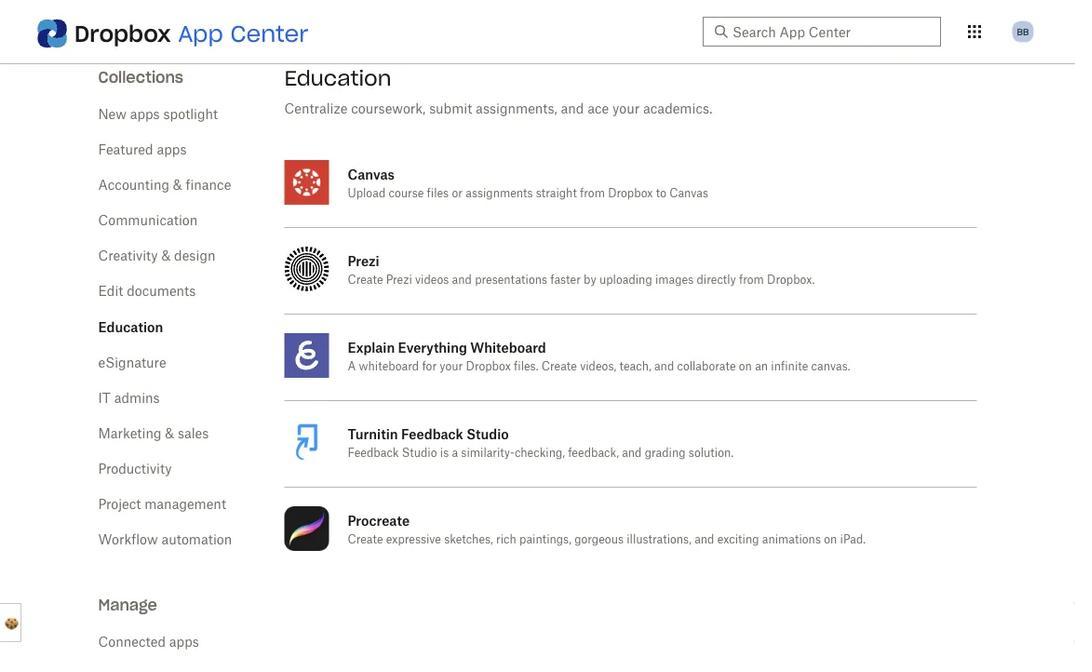 Task type: vqa. For each thing, say whether or not it's contained in the screenshot.


Task type: locate. For each thing, give the bounding box(es) containing it.
or
[[452, 188, 463, 199]]

0 vertical spatial on
[[739, 361, 752, 372]]

straight
[[536, 188, 577, 199]]

0 horizontal spatial dropbox
[[74, 19, 171, 47]]

communication link
[[98, 214, 198, 227]]

1 horizontal spatial dropbox
[[466, 361, 511, 372]]

1 vertical spatial studio
[[402, 448, 437, 459]]

your for whiteboard
[[440, 361, 463, 372]]

0 vertical spatial &
[[173, 179, 182, 192]]

workflow
[[98, 534, 158, 547]]

an
[[755, 361, 768, 372]]

studio
[[467, 426, 509, 442], [402, 448, 437, 459]]

and
[[561, 102, 584, 115], [452, 275, 472, 286], [655, 361, 674, 372], [622, 448, 642, 459], [695, 535, 715, 546]]

0 horizontal spatial canvas
[[348, 166, 395, 182]]

canvas up upload
[[348, 166, 395, 182]]

1 vertical spatial prezi
[[386, 275, 412, 286]]

1 vertical spatial &
[[162, 250, 171, 263]]

automation
[[161, 534, 232, 547]]

paintings,
[[520, 535, 572, 546]]

everything
[[398, 339, 467, 355]]

on left ipad.
[[824, 535, 837, 546]]

and left 'exciting'
[[695, 535, 715, 546]]

1 vertical spatial canvas
[[670, 188, 709, 199]]

and inside explain everything whiteboard a whiteboard for your dropbox files. create videos, teach, and collaborate on an infinite canvas.
[[655, 361, 674, 372]]

canvas right to
[[670, 188, 709, 199]]

your right ace
[[613, 102, 640, 115]]

infinite
[[771, 361, 809, 372]]

education up centralize
[[284, 65, 392, 91]]

& left design on the left
[[162, 250, 171, 263]]

education up esignature link
[[98, 319, 163, 335]]

procreate create expressive sketches, rich paintings, gorgeous illustrations, and exciting animations on ipad.
[[348, 513, 866, 546]]

faster
[[551, 275, 581, 286]]

grading
[[645, 448, 686, 459]]

procreate
[[348, 513, 410, 528]]

new
[[98, 108, 127, 121]]

explain everything whiteboard a whiteboard for your dropbox files. create videos, teach, and collaborate on an infinite canvas.
[[348, 339, 851, 372]]

education
[[284, 65, 392, 91], [98, 319, 163, 335]]

on inside explain everything whiteboard a whiteboard for your dropbox files. create videos, teach, and collaborate on an infinite canvas.
[[739, 361, 752, 372]]

course
[[389, 188, 424, 199]]

dropbox up collections in the top left of the page
[[74, 19, 171, 47]]

1 horizontal spatial education
[[284, 65, 392, 91]]

1 vertical spatial apps
[[157, 143, 187, 156]]

2 vertical spatial create
[[348, 535, 383, 546]]

prezi
[[348, 253, 380, 269], [386, 275, 412, 286]]

0 horizontal spatial from
[[580, 188, 605, 199]]

1 horizontal spatial from
[[739, 275, 764, 286]]

teach,
[[620, 361, 652, 372]]

collaborate
[[677, 361, 736, 372]]

new apps spotlight
[[98, 108, 218, 121]]

prezi down upload
[[348, 253, 380, 269]]

whiteboard
[[359, 361, 419, 372]]

apps right new
[[130, 108, 160, 121]]

feedback
[[401, 426, 464, 442], [348, 448, 399, 459]]

1 vertical spatial your
[[440, 361, 463, 372]]

accounting & finance link
[[98, 179, 231, 192]]

studio left "is"
[[402, 448, 437, 459]]

on
[[739, 361, 752, 372], [824, 535, 837, 546]]

connected apps link
[[98, 636, 199, 649]]

and inside prezi create prezi videos and presentations faster by uploading images directly from dropbox.
[[452, 275, 472, 286]]

0 vertical spatial create
[[348, 275, 383, 286]]

from right directly
[[739, 275, 764, 286]]

& for design
[[162, 250, 171, 263]]

1 horizontal spatial your
[[613, 102, 640, 115]]

create inside prezi create prezi videos and presentations faster by uploading images directly from dropbox.
[[348, 275, 383, 286]]

0 vertical spatial education
[[284, 65, 392, 91]]

& left sales
[[165, 427, 174, 440]]

apps right connected
[[169, 636, 199, 649]]

turnitin
[[348, 426, 398, 442]]

dropbox down whiteboard
[[466, 361, 511, 372]]

create
[[348, 275, 383, 286], [542, 361, 577, 372], [348, 535, 383, 546]]

0 vertical spatial studio
[[467, 426, 509, 442]]

creativity & design
[[98, 250, 216, 263]]

feedback,
[[568, 448, 619, 459]]

rich
[[496, 535, 517, 546]]

dropbox left to
[[608, 188, 653, 199]]

prezi left videos
[[386, 275, 412, 286]]

0 vertical spatial apps
[[130, 108, 160, 121]]

apps
[[130, 108, 160, 121], [157, 143, 187, 156], [169, 636, 199, 649]]

submit
[[429, 102, 472, 115]]

and left grading
[[622, 448, 642, 459]]

canvas
[[348, 166, 395, 182], [670, 188, 709, 199]]

create left videos
[[348, 275, 383, 286]]

similarity-
[[461, 448, 515, 459]]

marketing & sales
[[98, 427, 209, 440]]

your inside explain everything whiteboard a whiteboard for your dropbox files. create videos, teach, and collaborate on an infinite canvas.
[[440, 361, 463, 372]]

0 horizontal spatial studio
[[402, 448, 437, 459]]

0 vertical spatial prezi
[[348, 253, 380, 269]]

2 vertical spatial dropbox
[[466, 361, 511, 372]]

apps for connected
[[169, 636, 199, 649]]

2 horizontal spatial dropbox
[[608, 188, 653, 199]]

videos
[[415, 275, 449, 286]]

workflow automation
[[98, 534, 232, 547]]

& left finance
[[173, 179, 182, 192]]

prezi create prezi videos and presentations faster by uploading images directly from dropbox.
[[348, 253, 815, 286]]

canvas.
[[812, 361, 851, 372]]

create for prezi
[[348, 275, 383, 286]]

from right 'straight'
[[580, 188, 605, 199]]

spotlight
[[163, 108, 218, 121]]

1 vertical spatial dropbox
[[608, 188, 653, 199]]

1 vertical spatial on
[[824, 535, 837, 546]]

to
[[656, 188, 667, 199]]

1 horizontal spatial feedback
[[401, 426, 464, 442]]

uploading
[[600, 275, 653, 286]]

2 vertical spatial &
[[165, 427, 174, 440]]

0 horizontal spatial on
[[739, 361, 752, 372]]

dropbox.
[[767, 275, 815, 286]]

images
[[656, 275, 694, 286]]

and right "teach,"
[[655, 361, 674, 372]]

feedback up "is"
[[401, 426, 464, 442]]

create inside procreate create expressive sketches, rich paintings, gorgeous illustrations, and exciting animations on ipad.
[[348, 535, 383, 546]]

create down procreate
[[348, 535, 383, 546]]

feedback down the turnitin
[[348, 448, 399, 459]]

apps up "accounting & finance" link
[[157, 143, 187, 156]]

0 horizontal spatial education
[[98, 319, 163, 335]]

featured apps
[[98, 143, 187, 156]]

studio up similarity-
[[467, 426, 509, 442]]

1 vertical spatial from
[[739, 275, 764, 286]]

your
[[613, 102, 640, 115], [440, 361, 463, 372]]

collections
[[98, 68, 183, 87]]

productivity link
[[98, 463, 172, 476]]

project management link
[[98, 498, 226, 511]]

create right files.
[[542, 361, 577, 372]]

accounting & finance
[[98, 179, 231, 192]]

project
[[98, 498, 141, 511]]

0 vertical spatial feedback
[[401, 426, 464, 442]]

1 vertical spatial create
[[542, 361, 577, 372]]

documents
[[127, 285, 196, 298]]

solution.
[[689, 448, 734, 459]]

dropbox app center
[[74, 19, 309, 47]]

and right videos
[[452, 275, 472, 286]]

&
[[173, 179, 182, 192], [162, 250, 171, 263], [165, 427, 174, 440]]

it admins link
[[98, 392, 160, 405]]

0 horizontal spatial feedback
[[348, 448, 399, 459]]

0 horizontal spatial prezi
[[348, 253, 380, 269]]

0 vertical spatial dropbox
[[74, 19, 171, 47]]

apps for new
[[130, 108, 160, 121]]

1 horizontal spatial on
[[824, 535, 837, 546]]

2 vertical spatial apps
[[169, 636, 199, 649]]

1 vertical spatial education
[[98, 319, 163, 335]]

by
[[584, 275, 597, 286]]

and inside procreate create expressive sketches, rich paintings, gorgeous illustrations, and exciting animations on ipad.
[[695, 535, 715, 546]]

explain
[[348, 339, 395, 355]]

is
[[440, 448, 449, 459]]

your right the for
[[440, 361, 463, 372]]

0 vertical spatial your
[[613, 102, 640, 115]]

0 vertical spatial from
[[580, 188, 605, 199]]

0 horizontal spatial your
[[440, 361, 463, 372]]

on left an
[[739, 361, 752, 372]]



Task type: describe. For each thing, give the bounding box(es) containing it.
illustrations,
[[627, 535, 692, 546]]

directly
[[697, 275, 736, 286]]

from inside canvas upload course files or assignments straight from dropbox to canvas
[[580, 188, 605, 199]]

gorgeous
[[575, 535, 624, 546]]

turnitin feedback studio feedback studio is a similarity-checking, feedback, and grading solution.
[[348, 426, 734, 459]]

assignments,
[[476, 102, 558, 115]]

0 vertical spatial canvas
[[348, 166, 395, 182]]

animations
[[762, 535, 821, 546]]

finance
[[186, 179, 231, 192]]

education link
[[98, 319, 163, 335]]

expressive
[[386, 535, 441, 546]]

create inside explain everything whiteboard a whiteboard for your dropbox files. create videos, teach, and collaborate on an infinite canvas.
[[542, 361, 577, 372]]

communication
[[98, 214, 198, 227]]

1 horizontal spatial prezi
[[386, 275, 412, 286]]

edit
[[98, 285, 123, 298]]

admins
[[114, 392, 160, 405]]

apps for featured
[[157, 143, 187, 156]]

coursework,
[[351, 102, 426, 115]]

management
[[145, 498, 226, 511]]

centralize coursework, submit assignments, and ace your academics.
[[284, 102, 713, 115]]

it
[[98, 392, 111, 405]]

files.
[[514, 361, 539, 372]]

academics.
[[643, 102, 713, 115]]

and inside turnitin feedback studio feedback studio is a similarity-checking, feedback, and grading solution.
[[622, 448, 642, 459]]

sales
[[178, 427, 209, 440]]

creativity
[[98, 250, 158, 263]]

ace
[[588, 102, 609, 115]]

exciting
[[718, 535, 759, 546]]

project management
[[98, 498, 226, 511]]

1 horizontal spatial studio
[[467, 426, 509, 442]]

create for procreate
[[348, 535, 383, 546]]

bb button
[[1009, 17, 1038, 47]]

presentations
[[475, 275, 548, 286]]

centralize
[[284, 102, 348, 115]]

Search App Center text field
[[733, 21, 930, 42]]

dropbox inside canvas upload course files or assignments straight from dropbox to canvas
[[608, 188, 653, 199]]

your for submit
[[613, 102, 640, 115]]

from inside prezi create prezi videos and presentations faster by uploading images directly from dropbox.
[[739, 275, 764, 286]]

whiteboard
[[471, 339, 546, 355]]

and left ace
[[561, 102, 584, 115]]

new apps spotlight link
[[98, 108, 218, 121]]

app
[[178, 19, 223, 47]]

edit documents link
[[98, 285, 196, 298]]

1 vertical spatial feedback
[[348, 448, 399, 459]]

connected apps
[[98, 636, 199, 649]]

videos,
[[580, 361, 617, 372]]

a
[[452, 448, 458, 459]]

for
[[422, 361, 437, 372]]

marketing
[[98, 427, 162, 440]]

workflow automation link
[[98, 534, 232, 547]]

edit documents
[[98, 285, 196, 298]]

esignature
[[98, 357, 166, 370]]

checking,
[[515, 448, 565, 459]]

accounting
[[98, 179, 169, 192]]

files
[[427, 188, 449, 199]]

assignments
[[466, 188, 533, 199]]

& for finance
[[173, 179, 182, 192]]

upload
[[348, 188, 386, 199]]

creativity & design link
[[98, 250, 216, 263]]

design
[[174, 250, 216, 263]]

center
[[230, 19, 309, 47]]

manage
[[98, 596, 157, 615]]

productivity
[[98, 463, 172, 476]]

canvas upload course files or assignments straight from dropbox to canvas
[[348, 166, 709, 199]]

1 horizontal spatial canvas
[[670, 188, 709, 199]]

it admins
[[98, 392, 160, 405]]

connected
[[98, 636, 166, 649]]

ipad.
[[840, 535, 866, 546]]

dropbox inside explain everything whiteboard a whiteboard for your dropbox files. create videos, teach, and collaborate on an infinite canvas.
[[466, 361, 511, 372]]

& for sales
[[165, 427, 174, 440]]

bb
[[1017, 26, 1030, 37]]

esignature link
[[98, 357, 166, 370]]

featured
[[98, 143, 153, 156]]

a
[[348, 361, 356, 372]]

on inside procreate create expressive sketches, rich paintings, gorgeous illustrations, and exciting animations on ipad.
[[824, 535, 837, 546]]

sketches,
[[444, 535, 493, 546]]



